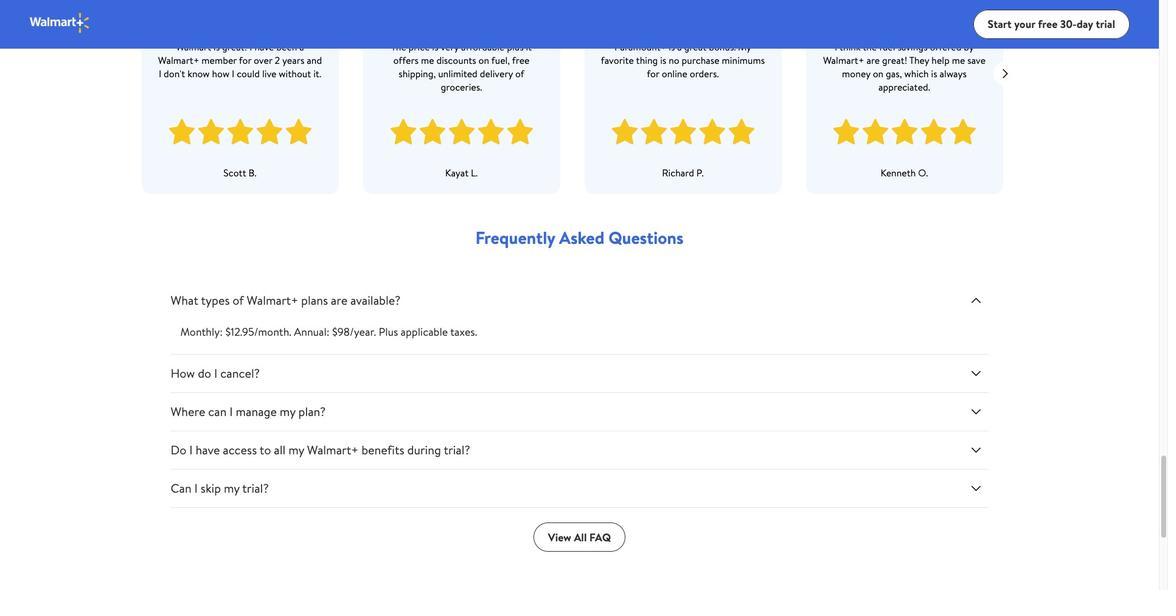 Task type: describe. For each thing, give the bounding box(es) containing it.
access
[[223, 442, 257, 458]]

great! inside i think the fuel savings offered by walmart+ are great! they help me save money on gas, which is always appreciated.
[[882, 54, 908, 67]]

orders.
[[690, 67, 719, 80]]

years
[[282, 54, 305, 67]]

the
[[391, 40, 406, 54]]

2 vertical spatial my
[[224, 480, 240, 497]]

bonus.
[[709, 40, 736, 54]]

kenneth
[[881, 166, 916, 180]]

on inside the price is very affordable plus it offers me discounts on fuel, free shipping, unlimited delivery of groceries.
[[479, 54, 489, 67]]

1 vertical spatial of
[[233, 292, 244, 309]]

minimums
[[722, 54, 765, 67]]

fuel
[[879, 40, 896, 54]]

all
[[574, 530, 587, 545]]

walmart+ up $12.95/month.
[[247, 292, 298, 309]]

where
[[171, 403, 205, 420]]

member
[[202, 54, 237, 67]]

no
[[669, 54, 680, 67]]

me inside the price is very affordable plus it offers me discounts on fuel, free shipping, unlimited delivery of groceries.
[[421, 54, 434, 67]]

help
[[932, 54, 950, 67]]

how do i cancel? image
[[969, 366, 984, 381]]

o.
[[918, 166, 928, 180]]

what types of walmart+ plans are available?
[[171, 292, 401, 309]]

for inside "paramount+ is a great bonus. my favorite thing is no purchase minimums for online orders."
[[647, 67, 660, 80]]

my
[[738, 40, 751, 54]]

offered
[[930, 40, 962, 54]]

plus
[[379, 324, 398, 340]]

can i skip my trial? image
[[969, 481, 984, 496]]

asked
[[559, 226, 605, 249]]

don't
[[164, 67, 185, 80]]

are inside i think the fuel savings offered by walmart+ are great! they help me save money on gas, which is always appreciated.
[[867, 54, 880, 67]]

unlimited
[[438, 67, 478, 80]]

have inside walmart is great! i have been a walmart+ member for over 2 years and i don't know how i could live without it.
[[255, 40, 274, 54]]

questions
[[609, 226, 684, 249]]

it.
[[313, 67, 321, 80]]

stars image for scott
[[167, 113, 313, 152]]

1 horizontal spatial trial?
[[444, 442, 470, 458]]

by
[[964, 40, 974, 54]]

it
[[526, 40, 532, 54]]

delivery
[[480, 67, 513, 80]]

can i skip my trial?
[[171, 480, 269, 497]]

0 vertical spatial my
[[280, 403, 296, 420]]

groceries.
[[441, 80, 482, 94]]

purchase
[[682, 54, 720, 67]]

walmart+ image
[[29, 12, 91, 34]]

can
[[171, 480, 192, 497]]

skip
[[201, 480, 221, 497]]

faq
[[590, 530, 611, 545]]

is inside the price is very affordable plus it offers me discounts on fuel, free shipping, unlimited delivery of groceries.
[[432, 40, 438, 54]]

live
[[262, 67, 277, 80]]

annual:
[[294, 324, 330, 340]]

benefits
[[362, 442, 404, 458]]

what types of walmart+ plans are available? image
[[969, 293, 984, 308]]

next slide for default mlp - new walmart plus testimonial 1 module, 9.29.22 list image
[[993, 61, 1018, 85]]

richard p.
[[662, 166, 704, 180]]

do i have access to all my walmart+ benefits during trial? image
[[969, 443, 984, 458]]

available?
[[350, 292, 401, 309]]

kayat
[[445, 166, 469, 180]]

30-
[[1060, 16, 1077, 31]]

trial
[[1096, 16, 1115, 31]]

1 vertical spatial my
[[289, 442, 304, 458]]

your
[[1014, 16, 1036, 31]]

walmart
[[176, 40, 211, 54]]

could
[[237, 67, 260, 80]]

and
[[307, 54, 322, 67]]

to
[[260, 442, 271, 458]]

affordable
[[461, 40, 505, 54]]

how
[[212, 67, 230, 80]]

monthly:
[[180, 324, 223, 340]]

is inside walmart is great! i have been a walmart+ member for over 2 years and i don't know how i could live without it.
[[214, 40, 220, 54]]

they
[[910, 54, 929, 67]]

do i have access to all my walmart+ benefits during trial?
[[171, 442, 470, 458]]

thing
[[636, 54, 658, 67]]

online
[[662, 67, 688, 80]]

0 horizontal spatial are
[[331, 292, 348, 309]]

scott
[[224, 166, 246, 180]]

view
[[548, 530, 571, 545]]

start your free 30-day trial
[[988, 16, 1115, 31]]

0 horizontal spatial trial?
[[242, 480, 269, 497]]

manage
[[236, 403, 277, 420]]

cancel?
[[220, 365, 260, 382]]

kayat l.
[[445, 166, 478, 180]]

think
[[840, 40, 861, 54]]

great
[[684, 40, 707, 54]]

is inside i think the fuel savings offered by walmart+ are great! they help me save money on gas, which is always appreciated.
[[931, 67, 938, 80]]

the price is very affordable plus it offers me discounts on fuel, free shipping, unlimited delivery of groceries.
[[391, 40, 532, 94]]

walmart+ for the
[[823, 54, 864, 67]]

how
[[171, 365, 195, 382]]

do
[[198, 365, 211, 382]]

appreciated.
[[879, 80, 930, 94]]

without
[[279, 67, 311, 80]]

discounts
[[437, 54, 476, 67]]

the
[[863, 40, 877, 54]]



Task type: locate. For each thing, give the bounding box(es) containing it.
walmart is great! i have been a walmart+ member for over 2 years and i don't know how i could live without it.
[[158, 40, 322, 80]]

know
[[188, 67, 210, 80]]

of right fuel,
[[515, 67, 524, 80]]

1 horizontal spatial free
[[1038, 16, 1058, 31]]

1 vertical spatial are
[[331, 292, 348, 309]]

me
[[421, 54, 434, 67], [952, 54, 965, 67]]

1 vertical spatial trial?
[[242, 480, 269, 497]]

frequently
[[475, 226, 555, 249]]

1 horizontal spatial great!
[[882, 54, 908, 67]]

1 horizontal spatial are
[[867, 54, 880, 67]]

have left '2' in the top of the page
[[255, 40, 274, 54]]

walmart+ for have
[[307, 442, 359, 458]]

l.
[[471, 166, 478, 180]]

frequently asked questions
[[475, 226, 684, 249]]

1 a from the left
[[300, 40, 304, 54]]

can
[[208, 403, 227, 420]]

i think the fuel savings offered by walmart+ are great! they help me save money on gas, which is always appreciated.
[[823, 40, 986, 94]]

price
[[409, 40, 430, 54]]

view all faq
[[548, 530, 611, 545]]

walmart+ for great!
[[158, 54, 199, 67]]

is left great at top right
[[669, 40, 675, 54]]

1 horizontal spatial on
[[873, 67, 884, 80]]

2 stars image from the left
[[389, 113, 535, 152]]

monthly: $12.95/month. annual: $98/year. plus applicable taxes.
[[180, 324, 477, 340]]

on left gas,
[[873, 67, 884, 80]]

free left 30-
[[1038, 16, 1058, 31]]

stars image for kenneth
[[832, 113, 978, 152]]

a inside "paramount+ is a great bonus. my favorite thing is no purchase minimums for online orders."
[[677, 40, 682, 54]]

all
[[274, 442, 286, 458]]

which
[[905, 67, 929, 80]]

shipping,
[[399, 67, 436, 80]]

me inside i think the fuel savings offered by walmart+ are great! they help me save money on gas, which is always appreciated.
[[952, 54, 965, 67]]

1 vertical spatial have
[[196, 442, 220, 458]]

have right do
[[196, 442, 220, 458]]

is left very at the top left of the page
[[432, 40, 438, 54]]

on inside i think the fuel savings offered by walmart+ are great! they help me save money on gas, which is always appreciated.
[[873, 67, 884, 80]]

always
[[940, 67, 967, 80]]

where can i manage my plan?
[[171, 403, 326, 420]]

richard
[[662, 166, 694, 180]]

2 me from the left
[[952, 54, 965, 67]]

of inside the price is very affordable plus it offers me discounts on fuel, free shipping, unlimited delivery of groceries.
[[515, 67, 524, 80]]

are
[[867, 54, 880, 67], [331, 292, 348, 309]]

great! inside walmart is great! i have been a walmart+ member for over 2 years and i don't know how i could live without it.
[[222, 40, 247, 54]]

start your free 30-day trial button
[[973, 10, 1130, 39]]

very
[[441, 40, 459, 54]]

0 horizontal spatial have
[[196, 442, 220, 458]]

walmart+ left "fuel"
[[823, 54, 864, 67]]

for inside walmart is great! i have been a walmart+ member for over 2 years and i don't know how i could live without it.
[[239, 54, 251, 67]]

do
[[171, 442, 186, 458]]

i inside i think the fuel savings offered by walmart+ are great! they help me save money on gas, which is always appreciated.
[[835, 40, 838, 54]]

walmart+ inside i think the fuel savings offered by walmart+ are great! they help me save money on gas, which is always appreciated.
[[823, 54, 864, 67]]

i
[[250, 40, 252, 54], [835, 40, 838, 54], [159, 67, 161, 80], [232, 67, 234, 80], [214, 365, 218, 382], [230, 403, 233, 420], [189, 442, 193, 458], [194, 480, 198, 497]]

stars image up kenneth o. on the top right of page
[[832, 113, 978, 152]]

$98/year.
[[332, 324, 376, 340]]

is left no
[[660, 54, 667, 67]]

0 horizontal spatial on
[[479, 54, 489, 67]]

4 stars image from the left
[[832, 113, 978, 152]]

my right "skip"
[[224, 480, 240, 497]]

a right the been
[[300, 40, 304, 54]]

stars image up the scott b.
[[167, 113, 313, 152]]

my left plan?
[[280, 403, 296, 420]]

walmart+ left the member
[[158, 54, 199, 67]]

0 horizontal spatial of
[[233, 292, 244, 309]]

plan?
[[298, 403, 326, 420]]

walmart+
[[158, 54, 199, 67], [823, 54, 864, 67], [247, 292, 298, 309], [307, 442, 359, 458]]

during
[[407, 442, 441, 458]]

favorite
[[601, 54, 634, 67]]

for left online
[[647, 67, 660, 80]]

free inside button
[[1038, 16, 1058, 31]]

on
[[479, 54, 489, 67], [873, 67, 884, 80]]

me right the "help"
[[952, 54, 965, 67]]

a inside walmart is great! i have been a walmart+ member for over 2 years and i don't know how i could live without it.
[[300, 40, 304, 54]]

start
[[988, 16, 1012, 31]]

walmart+ inside walmart is great! i have been a walmart+ member for over 2 years and i don't know how i could live without it.
[[158, 54, 199, 67]]

save
[[968, 54, 986, 67]]

of
[[515, 67, 524, 80], [233, 292, 244, 309]]

offers
[[393, 54, 419, 67]]

stars image
[[167, 113, 313, 152], [389, 113, 535, 152], [610, 113, 756, 152], [832, 113, 978, 152]]

plus
[[507, 40, 524, 54]]

great! up could
[[222, 40, 247, 54]]

day
[[1077, 16, 1093, 31]]

paramount+ is a great bonus. my favorite thing is no purchase minimums for online orders.
[[601, 40, 765, 80]]

are right plans
[[331, 292, 348, 309]]

1 horizontal spatial a
[[677, 40, 682, 54]]

1 me from the left
[[421, 54, 434, 67]]

where can i manage my plan? image
[[969, 405, 984, 419]]

3 stars image from the left
[[610, 113, 756, 152]]

b.
[[249, 166, 257, 180]]

p.
[[697, 166, 704, 180]]

kenneth o.
[[881, 166, 928, 180]]

are left gas,
[[867, 54, 880, 67]]

my
[[280, 403, 296, 420], [289, 442, 304, 458], [224, 480, 240, 497]]

of right types
[[233, 292, 244, 309]]

what
[[171, 292, 198, 309]]

0 horizontal spatial for
[[239, 54, 251, 67]]

1 horizontal spatial for
[[647, 67, 660, 80]]

a
[[300, 40, 304, 54], [677, 40, 682, 54]]

types
[[201, 292, 230, 309]]

is right which
[[931, 67, 938, 80]]

have
[[255, 40, 274, 54], [196, 442, 220, 458]]

0 horizontal spatial free
[[512, 54, 530, 67]]

0 horizontal spatial me
[[421, 54, 434, 67]]

scott b.
[[224, 166, 257, 180]]

me right offers
[[421, 54, 434, 67]]

how do i cancel?
[[171, 365, 260, 382]]

free inside the price is very affordable plus it offers me discounts on fuel, free shipping, unlimited delivery of groceries.
[[512, 54, 530, 67]]

paramount+
[[615, 40, 667, 54]]

1 horizontal spatial of
[[515, 67, 524, 80]]

2 a from the left
[[677, 40, 682, 54]]

plans
[[301, 292, 328, 309]]

trial? right during
[[444, 442, 470, 458]]

stars image for kayat
[[389, 113, 535, 152]]

stars image up richard p.
[[610, 113, 756, 152]]

gas,
[[886, 67, 902, 80]]

1 stars image from the left
[[167, 113, 313, 152]]

for left over
[[239, 54, 251, 67]]

$12.95/month.
[[225, 324, 291, 340]]

0 vertical spatial trial?
[[444, 442, 470, 458]]

trial? down to
[[242, 480, 269, 497]]

is right walmart
[[214, 40, 220, 54]]

taxes.
[[450, 324, 477, 340]]

great! left they
[[882, 54, 908, 67]]

applicable
[[401, 324, 448, 340]]

0 horizontal spatial a
[[300, 40, 304, 54]]

1 vertical spatial free
[[512, 54, 530, 67]]

view all faq link
[[533, 523, 626, 552]]

free right fuel,
[[512, 54, 530, 67]]

2
[[275, 54, 280, 67]]

stars image for richard
[[610, 113, 756, 152]]

is
[[214, 40, 220, 54], [432, 40, 438, 54], [669, 40, 675, 54], [660, 54, 667, 67], [931, 67, 938, 80]]

on left fuel,
[[479, 54, 489, 67]]

stars image up kayat l.
[[389, 113, 535, 152]]

0 vertical spatial are
[[867, 54, 880, 67]]

1 horizontal spatial me
[[952, 54, 965, 67]]

0 horizontal spatial great!
[[222, 40, 247, 54]]

walmart+ down plan?
[[307, 442, 359, 458]]

0 vertical spatial have
[[255, 40, 274, 54]]

free
[[1038, 16, 1058, 31], [512, 54, 530, 67]]

fuel,
[[492, 54, 510, 67]]

trial?
[[444, 442, 470, 458], [242, 480, 269, 497]]

a left great at top right
[[677, 40, 682, 54]]

over
[[254, 54, 272, 67]]

my right all
[[289, 442, 304, 458]]

0 vertical spatial of
[[515, 67, 524, 80]]

1 horizontal spatial have
[[255, 40, 274, 54]]

0 vertical spatial free
[[1038, 16, 1058, 31]]



Task type: vqa. For each thing, say whether or not it's contained in the screenshot.
are to the right
yes



